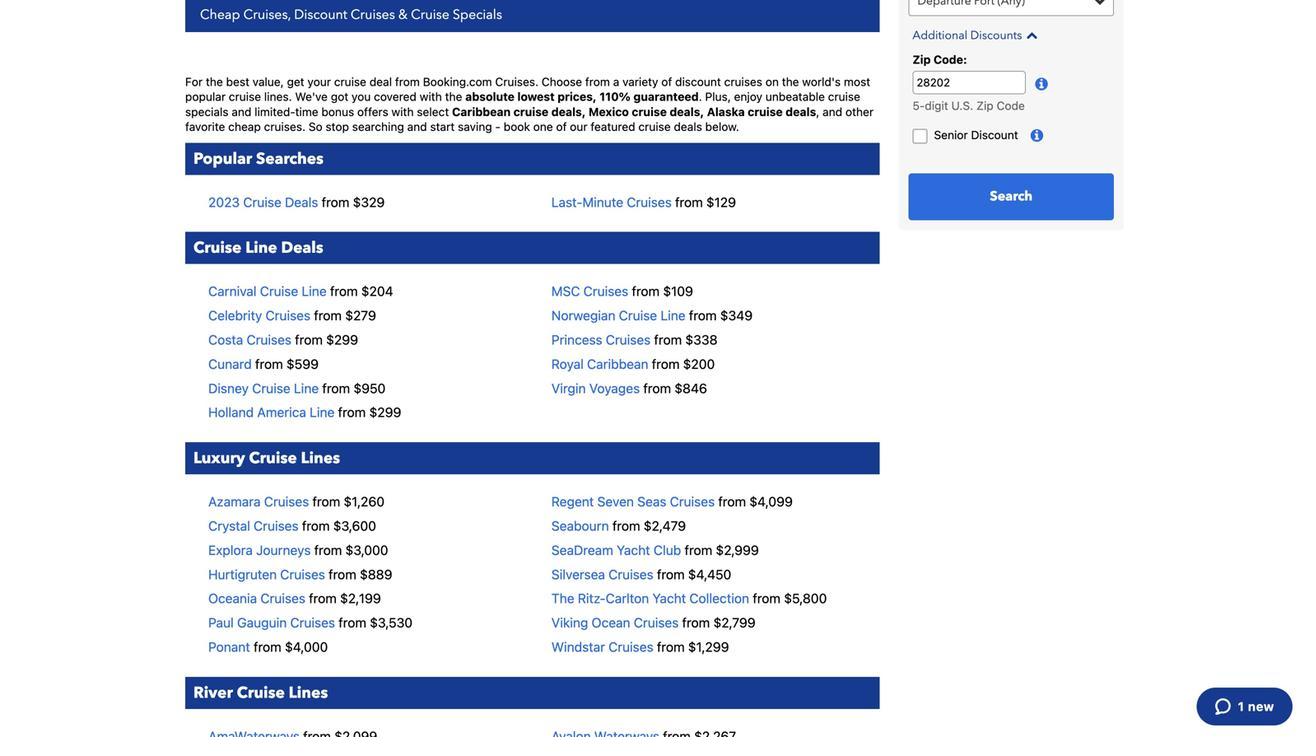 Task type: vqa. For each thing, say whether or not it's contained in the screenshot.


Task type: describe. For each thing, give the bounding box(es) containing it.
our
[[570, 120, 588, 134]]

cruise line deals link
[[185, 232, 880, 264]]

best
[[226, 75, 250, 89]]

chevron up image
[[1023, 29, 1038, 41]]

from down the ritz-carlton yacht collection from $ 5,800
[[683, 615, 710, 631]]

last-minute cruises from $ 129
[[552, 194, 737, 210]]

cruise line deals
[[194, 237, 324, 259]]

from up 279
[[330, 284, 358, 299]]

1,299
[[697, 639, 730, 655]]

from down regent seven seas cruises link
[[613, 518, 641, 534]]

seabourn
[[552, 518, 609, 534]]

royal caribbean link
[[552, 356, 649, 372]]

2023 cruise deals link
[[208, 194, 318, 210]]

-
[[496, 120, 501, 134]]

value,
[[253, 75, 284, 89]]

river cruise lines link
[[185, 677, 880, 709]]

favorite
[[185, 120, 225, 134]]

choose
[[542, 75, 583, 89]]

virgin
[[552, 380, 586, 396]]

cruise down 'lowest'
[[514, 105, 549, 119]]

from down the viking ocean cruises from $ 2,799
[[657, 639, 685, 655]]

norwegian cruise line link
[[552, 308, 686, 323]]

from left 329
[[322, 194, 350, 210]]

virgin voyages from $ 846
[[552, 380, 708, 396]]

carnival cruise line from $ 204
[[208, 284, 394, 299]]

searching
[[352, 120, 404, 134]]

azamara cruises from $ 1,260
[[208, 494, 385, 510]]

, and other favorite cheap cruises. so stop searching and start saving - book one of our featured cruise deals below.
[[185, 105, 874, 134]]

discount
[[676, 75, 722, 89]]

code
[[997, 99, 1026, 113]]

cruises up 2,479
[[670, 494, 715, 510]]

0 horizontal spatial yacht
[[617, 542, 651, 558]]

hurtigruten cruises from $ 889
[[208, 567, 393, 582]]

gauguin
[[237, 615, 287, 631]]

1 vertical spatial discount
[[972, 128, 1019, 142]]

from up 338
[[689, 308, 717, 323]]

additional discounts
[[913, 28, 1023, 43]]

from left 950
[[322, 380, 350, 396]]

alaska
[[707, 105, 745, 119]]

of for discount
[[662, 75, 673, 89]]

seven
[[598, 494, 634, 510]]

cruise right &
[[411, 6, 450, 24]]

searches
[[256, 148, 324, 170]]

silversea cruises from $ 4,450
[[552, 567, 732, 582]]

explora
[[208, 542, 253, 558]]

cruise inside . plus, enjoy unbeatable cruise specials and limited-time bonus offers with select
[[829, 90, 861, 104]]

last-minute cruises link
[[552, 194, 672, 210]]

hurtigruten
[[208, 567, 277, 582]]

cruises down "explora journeys from $ 3,000"
[[280, 567, 325, 582]]

2 horizontal spatial the
[[782, 75, 800, 89]]

349
[[729, 308, 753, 323]]

the
[[552, 591, 575, 607]]

deals for cruise
[[285, 194, 318, 210]]

viking ocean cruises from $ 2,799
[[552, 615, 756, 631]]

crystal
[[208, 518, 250, 534]]

crystal cruises link
[[208, 518, 299, 534]]

code:
[[934, 53, 968, 66]]

booking.com
[[423, 75, 492, 89]]

ponant link
[[208, 639, 250, 655]]

minute
[[583, 194, 624, 210]]

cheap
[[200, 6, 240, 24]]

cruises up 4,000
[[290, 615, 335, 631]]

u.s.
[[952, 99, 974, 113]]

846
[[683, 380, 708, 396]]

you
[[352, 90, 371, 104]]

princess
[[552, 332, 603, 348]]

guaranteed
[[634, 90, 699, 104]]

2,999
[[724, 542, 759, 558]]

from down "paul gauguin cruises" link
[[254, 639, 282, 655]]

most
[[844, 75, 871, 89]]

cruise up carnival
[[194, 237, 242, 259]]

line for disney cruise line from $ 950
[[294, 380, 319, 396]]

0 horizontal spatial caribbean
[[452, 105, 511, 119]]

from up 2,799
[[753, 591, 781, 607]]

from up disney cruise line link
[[255, 356, 283, 372]]

norwegian cruise line from $ 349
[[552, 308, 753, 323]]

cruise up got
[[334, 75, 367, 89]]

caribbean cruise deals, mexico cruise deals, alaska cruise deals
[[452, 105, 817, 119]]

enjoy
[[735, 90, 763, 104]]

329
[[361, 194, 385, 210]]

stop
[[326, 120, 349, 134]]

line for holland america line from $ 299
[[310, 405, 335, 420]]

lines.
[[264, 90, 292, 104]]

0 horizontal spatial the
[[206, 75, 223, 89]]

1 vertical spatial caribbean
[[587, 356, 649, 372]]

search link
[[909, 174, 1115, 220]]

a
[[613, 75, 620, 89]]

0 vertical spatial deals
[[786, 105, 817, 119]]

covered
[[374, 90, 417, 104]]

1 horizontal spatial zip
[[977, 99, 994, 113]]

2023
[[208, 194, 240, 210]]

river
[[194, 682, 233, 704]]

costa cruises link
[[208, 332, 292, 348]]

line for carnival cruise line from $ 204
[[302, 284, 327, 299]]

seas
[[638, 494, 667, 510]]

get
[[287, 75, 305, 89]]

seabourn link
[[552, 518, 609, 534]]

ocean
[[592, 615, 631, 631]]

collection
[[690, 591, 750, 607]]

&
[[399, 6, 408, 24]]

popular searches
[[194, 148, 324, 170]]

cruises up the costa cruises from $ 299
[[266, 308, 311, 323]]

river cruise lines
[[194, 682, 328, 704]]

one
[[534, 120, 553, 134]]

carnival cruise line link
[[208, 284, 327, 299]]

disney cruise line link
[[208, 380, 319, 396]]

3,000
[[354, 542, 389, 558]]

of for our
[[556, 120, 567, 134]]

deals inside , and other favorite cheap cruises. so stop searching and start saving - book one of our featured cruise deals below.
[[674, 120, 703, 134]]

Zip Code: text field
[[913, 71, 1026, 94]]

from down carnival cruise line from $ 204
[[314, 308, 342, 323]]

celebrity
[[208, 308, 262, 323]]

2023 cruise deals from $ 329
[[208, 194, 385, 210]]

cruises
[[725, 75, 763, 89]]

cruises up cunard from $ 599
[[247, 332, 292, 348]]

3,530
[[378, 615, 413, 631]]

from down 2,199 at the bottom left
[[339, 615, 367, 631]]

club
[[654, 542, 682, 558]]

carnival
[[208, 284, 257, 299]]

with inside . plus, enjoy unbeatable cruise specials and limited-time bonus offers with select
[[392, 105, 414, 119]]

204
[[370, 284, 394, 299]]

cruise down best
[[229, 90, 261, 104]]

cruise for river cruise lines
[[237, 682, 285, 704]]

cruise for carnival cruise line from $ 204
[[260, 284, 298, 299]]

additional
[[913, 28, 968, 43]]

specials
[[453, 6, 502, 24]]

0 vertical spatial discount
[[294, 6, 348, 24]]

cruises up crystal cruises from $ 3,600
[[264, 494, 309, 510]]

1 horizontal spatial 299
[[378, 405, 402, 420]]



Task type: locate. For each thing, give the bounding box(es) containing it.
0 vertical spatial deals
[[285, 194, 318, 210]]

0 horizontal spatial with
[[392, 105, 414, 119]]

start
[[430, 120, 455, 134]]

from up 2,199 at the bottom left
[[329, 567, 357, 582]]

search
[[990, 188, 1033, 206]]

line up the carnival cruise line link
[[246, 237, 277, 259]]

from down 950
[[338, 405, 366, 420]]

limited-
[[255, 105, 295, 119]]

cruise for luxury cruise lines
[[249, 448, 297, 469]]

zip right 'u.s.' on the top of the page
[[977, 99, 994, 113]]

line up the celebrity cruises from $ 279
[[302, 284, 327, 299]]

and right , at the top right of the page
[[823, 105, 843, 119]]

deal
[[370, 75, 392, 89]]

cruise
[[334, 75, 367, 89], [229, 90, 261, 104], [829, 90, 861, 104], [514, 105, 549, 119], [632, 105, 667, 119], [748, 105, 783, 119], [639, 120, 671, 134]]

so
[[309, 120, 323, 134]]

cruise for norwegian cruise line from $ 349
[[619, 308, 658, 323]]

and up cheap on the left top of the page
[[232, 105, 252, 119]]

absolute lowest prices, 110% guaranteed
[[466, 90, 699, 104]]

caribbean up voyages
[[587, 356, 649, 372]]

0 horizontal spatial zip
[[913, 53, 931, 66]]

line for norwegian cruise line from $ 349
[[661, 308, 686, 323]]

line
[[246, 237, 277, 259], [302, 284, 327, 299], [661, 308, 686, 323], [294, 380, 319, 396], [310, 405, 335, 420]]

hurtigruten cruises link
[[208, 567, 325, 582]]

holland
[[208, 405, 254, 420]]

and
[[232, 105, 252, 119], [823, 105, 843, 119], [407, 120, 427, 134]]

5,800
[[793, 591, 827, 607]]

1 vertical spatial of
[[556, 120, 567, 134]]

cruises down viking ocean cruises link
[[609, 639, 654, 655]]

2 horizontal spatial and
[[823, 105, 843, 119]]

zip code:
[[913, 53, 968, 66]]

0 vertical spatial zip
[[913, 53, 931, 66]]

1 vertical spatial yacht
[[653, 591, 686, 607]]

msc cruises link
[[552, 284, 629, 299]]

1 horizontal spatial and
[[407, 120, 427, 134]]

$
[[353, 194, 361, 210], [707, 194, 715, 210], [362, 284, 370, 299], [664, 284, 672, 299], [345, 308, 353, 323], [721, 308, 729, 323], [326, 332, 334, 348], [686, 332, 694, 348], [287, 356, 295, 372], [684, 356, 692, 372], [354, 380, 362, 396], [675, 380, 683, 396], [369, 405, 378, 420], [344, 494, 352, 510], [750, 494, 758, 510], [333, 518, 341, 534], [644, 518, 652, 534], [346, 542, 354, 558], [716, 542, 724, 558], [360, 567, 368, 582], [689, 567, 697, 582], [340, 591, 348, 607], [784, 591, 793, 607], [370, 615, 378, 631], [714, 615, 722, 631], [285, 639, 293, 655], [689, 639, 697, 655]]

1 horizontal spatial deals,
[[670, 105, 705, 119]]

from left 200
[[652, 356, 680, 372]]

1 horizontal spatial of
[[662, 75, 673, 89]]

oceania cruises from $ 2,199
[[208, 591, 381, 607]]

digit
[[925, 99, 949, 113]]

0 vertical spatial caribbean
[[452, 105, 511, 119]]

1 horizontal spatial with
[[420, 90, 442, 104]]

from left 1,260
[[313, 494, 340, 510]]

from left 4,099
[[719, 494, 747, 510]]

from up hurtigruten cruises from $ 889
[[314, 542, 342, 558]]

deals,
[[552, 105, 586, 119], [670, 105, 705, 119]]

america
[[257, 405, 306, 420]]

holland america line link
[[208, 405, 335, 420]]

resident discount information image
[[1036, 77, 1054, 93]]

from up covered
[[395, 75, 420, 89]]

cruise for disney cruise line from $ 950
[[252, 380, 291, 396]]

cunard
[[208, 356, 252, 372]]

line down 599
[[294, 380, 319, 396]]

from up "explora journeys from $ 3,000"
[[302, 518, 330, 534]]

senior discount information image
[[1031, 128, 1049, 145]]

of
[[662, 75, 673, 89], [556, 120, 567, 134]]

of inside , and other favorite cheap cruises. so stop searching and start saving - book one of our featured cruise deals below.
[[556, 120, 567, 134]]

with inside for the best value, get your cruise deal from booking.com cruises. choose from a variety of discount cruises on the world's most popular cruise lines. we've got you covered with the
[[420, 90, 442, 104]]

cruise down "ponant from $ 4,000"
[[237, 682, 285, 704]]

cruise down most
[[829, 90, 861, 104]]

299 down 279
[[334, 332, 358, 348]]

additional discounts button
[[913, 28, 1119, 43]]

0 horizontal spatial of
[[556, 120, 567, 134]]

5-
[[913, 99, 925, 113]]

from left a
[[586, 75, 610, 89]]

azamara cruises link
[[208, 494, 309, 510]]

seabourn from $ 2,479
[[552, 518, 686, 534]]

1 horizontal spatial caribbean
[[587, 356, 649, 372]]

1 vertical spatial deals
[[281, 237, 324, 259]]

windstar cruises link
[[552, 639, 654, 655]]

world's
[[803, 75, 841, 89]]

cruise down the guaranteed
[[632, 105, 667, 119]]

110%
[[600, 90, 631, 104]]

saving
[[458, 120, 492, 134]]

absolute
[[466, 90, 515, 104]]

deals down 'unbeatable'
[[786, 105, 817, 119]]

0 horizontal spatial discount
[[294, 6, 348, 24]]

0 horizontal spatial deals,
[[552, 105, 586, 119]]

2 deals, from the left
[[670, 105, 705, 119]]

viking ocean cruises link
[[552, 615, 679, 631]]

deals, down prices,
[[552, 105, 586, 119]]

cruises down the ritz-carlton yacht collection link
[[634, 615, 679, 631]]

the ritz-carlton yacht collection from $ 5,800
[[552, 591, 827, 607]]

from up the 4,450
[[685, 542, 713, 558]]

offers
[[358, 105, 389, 119]]

viking
[[552, 615, 589, 631]]

,
[[817, 105, 820, 119]]

0 vertical spatial of
[[662, 75, 673, 89]]

0 vertical spatial 299
[[334, 332, 358, 348]]

holland america line from $ 299
[[208, 405, 402, 420]]

got
[[331, 90, 349, 104]]

and down select
[[407, 120, 427, 134]]

royal
[[552, 356, 584, 372]]

from left 129
[[676, 194, 703, 210]]

zip left code:
[[913, 53, 931, 66]]

1 horizontal spatial yacht
[[653, 591, 686, 607]]

deals, down .
[[670, 105, 705, 119]]

1 vertical spatial lines
[[289, 682, 328, 704]]

0 horizontal spatial deals
[[674, 120, 703, 134]]

cruises right minute
[[627, 194, 672, 210]]

from up 599
[[295, 332, 323, 348]]

and inside . plus, enjoy unbeatable cruise specials and limited-time bonus offers with select
[[232, 105, 252, 119]]

the ritz-carlton yacht collection link
[[552, 591, 750, 607]]

cruises up journeys
[[254, 518, 299, 534]]

299 down 950
[[378, 405, 402, 420]]

cruise up the celebrity cruises from $ 279
[[260, 284, 298, 299]]

cruise for 2023 cruise deals from $ 329
[[243, 194, 282, 210]]

cruise up azamara cruises link
[[249, 448, 297, 469]]

with down covered
[[392, 105, 414, 119]]

1 vertical spatial with
[[392, 105, 414, 119]]

cruise down 'enjoy'
[[748, 105, 783, 119]]

cruise inside , and other favorite cheap cruises. so stop searching and start saving - book one of our featured cruise deals below.
[[639, 120, 671, 134]]

oceania cruises link
[[208, 591, 306, 607]]

deals down searches
[[285, 194, 318, 210]]

yacht up the viking ocean cruises from $ 2,799
[[653, 591, 686, 607]]

senior
[[935, 128, 969, 142]]

0 vertical spatial with
[[420, 90, 442, 104]]

0 horizontal spatial and
[[232, 105, 252, 119]]

0 horizontal spatial 299
[[334, 332, 358, 348]]

None search field
[[899, 0, 1125, 230]]

prices,
[[558, 90, 597, 104]]

line down disney cruise line from $ 950
[[310, 405, 335, 420]]

lines for luxury cruise lines
[[301, 448, 340, 469]]

of up the guaranteed
[[662, 75, 673, 89]]

1 deals, from the left
[[552, 105, 586, 119]]

none search field containing search
[[899, 0, 1125, 230]]

explora journeys link
[[208, 542, 311, 558]]

from up paul gauguin cruises from $ 3,530
[[309, 591, 337, 607]]

below.
[[706, 120, 740, 134]]

msc cruises from $ 109
[[552, 284, 694, 299]]

1 vertical spatial zip
[[977, 99, 994, 113]]

1 horizontal spatial deals
[[786, 105, 817, 119]]

the up popular
[[206, 75, 223, 89]]

line down '109'
[[661, 308, 686, 323]]

3,600
[[341, 518, 376, 534]]

of left our
[[556, 120, 567, 134]]

cruises up norwegian cruise line link
[[584, 284, 629, 299]]

book
[[504, 120, 530, 134]]

on
[[766, 75, 779, 89]]

lines down 4,000
[[289, 682, 328, 704]]

1 horizontal spatial discount
[[972, 128, 1019, 142]]

luxury
[[194, 448, 245, 469]]

yacht up silversea cruises from $ 4,450
[[617, 542, 651, 558]]

with up select
[[420, 90, 442, 104]]

cruises up carlton in the left bottom of the page
[[609, 567, 654, 582]]

mexico
[[589, 105, 629, 119]]

discounts
[[971, 28, 1023, 43]]

of inside for the best value, get your cruise deal from booking.com cruises. choose from a variety of discount cruises on the world's most popular cruise lines. we've got you covered with the
[[662, 75, 673, 89]]

from up norwegian cruise line from $ 349
[[632, 284, 660, 299]]

from down norwegian cruise line from $ 349
[[655, 332, 682, 348]]

discount down the code
[[972, 128, 1019, 142]]

cheap cruises, discount cruises & cruise specials
[[200, 6, 502, 24]]

discount right cruises,
[[294, 6, 348, 24]]

cruise up holland america line link
[[252, 380, 291, 396]]

ritz-
[[578, 591, 606, 607]]

deals up carnival cruise line from $ 204
[[281, 237, 324, 259]]

deals down .
[[674, 120, 703, 134]]

deals inside cruise line deals link
[[281, 237, 324, 259]]

the up 'unbeatable'
[[782, 75, 800, 89]]

ponant
[[208, 639, 250, 655]]

lowest
[[518, 90, 555, 104]]

from down club
[[657, 567, 685, 582]]

cruises left &
[[351, 6, 395, 24]]

from down the 'royal caribbean from $ 200'
[[644, 380, 672, 396]]

1 vertical spatial 299
[[378, 405, 402, 420]]

889
[[368, 567, 393, 582]]

other
[[846, 105, 874, 119]]

1 horizontal spatial the
[[445, 90, 462, 104]]

select
[[417, 105, 449, 119]]

cruise up princess cruises from $ 338
[[619, 308, 658, 323]]

time
[[295, 105, 319, 119]]

luxury cruise lines link
[[185, 442, 880, 475]]

1 vertical spatial deals
[[674, 120, 703, 134]]

royal caribbean from $ 200
[[552, 356, 715, 372]]

cruises up "paul gauguin cruises" link
[[261, 591, 306, 607]]

cruise down caribbean cruise deals, mexico cruise deals, alaska cruise deals
[[639, 120, 671, 134]]

950
[[362, 380, 386, 396]]

explora journeys from $ 3,000
[[208, 542, 389, 558]]

0 vertical spatial yacht
[[617, 542, 651, 558]]

caribbean up 'saving'
[[452, 105, 511, 119]]

lines for river cruise lines
[[289, 682, 328, 704]]

princess cruises from $ 338
[[552, 332, 718, 348]]

virgin voyages link
[[552, 380, 640, 396]]

lines down holland america line from $ 299
[[301, 448, 340, 469]]

with
[[420, 90, 442, 104], [392, 105, 414, 119]]

luxury cruise lines
[[194, 448, 340, 469]]

cruise right 2023 at the top left of the page
[[243, 194, 282, 210]]

0 vertical spatial lines
[[301, 448, 340, 469]]

1,260
[[352, 494, 385, 510]]

last-
[[552, 194, 583, 210]]

deals for line
[[281, 237, 324, 259]]

cruises up the 'royal caribbean from $ 200'
[[606, 332, 651, 348]]

the down booking.com
[[445, 90, 462, 104]]

caribbean
[[452, 105, 511, 119], [587, 356, 649, 372]]

5-digit u.s. zip code
[[913, 99, 1026, 113]]



